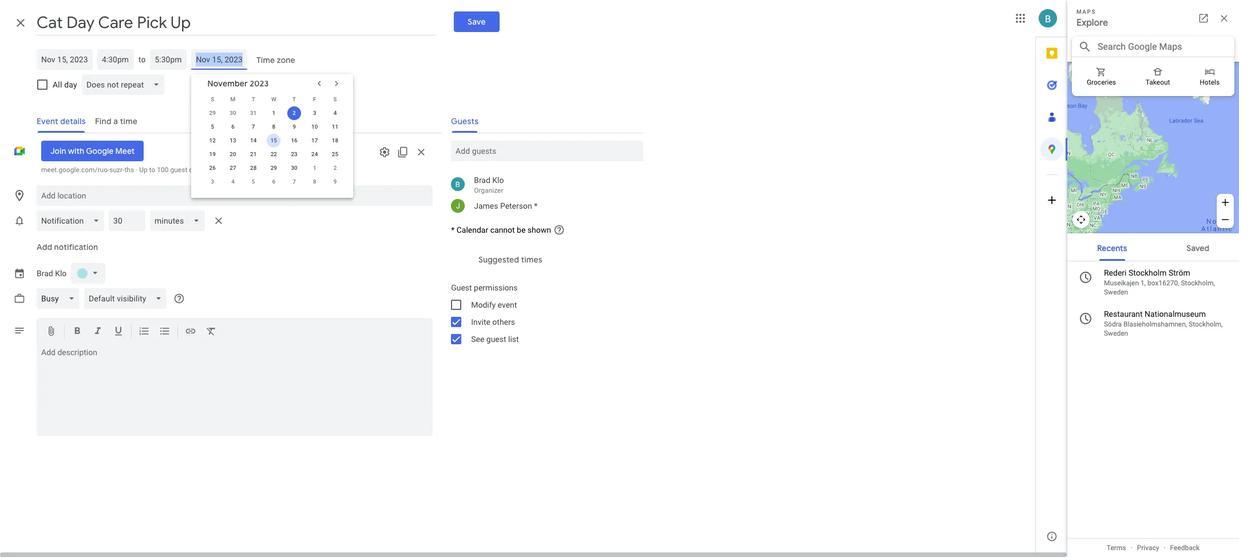 Task type: describe. For each thing, give the bounding box(es) containing it.
26
[[209, 165, 216, 171]]

time zone
[[257, 55, 295, 65]]

22 element
[[267, 148, 281, 161]]

join with google meet link
[[41, 141, 144, 161]]

15 cell
[[264, 134, 284, 148]]

Guests text field
[[456, 141, 639, 161]]

2 cell
[[284, 106, 304, 120]]

1 s from the left
[[211, 96, 214, 102]]

december 2 element
[[328, 161, 342, 175]]

modify
[[471, 300, 496, 310]]

december 1 element
[[308, 161, 322, 175]]

19
[[209, 151, 216, 157]]

25
[[332, 151, 338, 157]]

12
[[209, 137, 216, 144]]

invite
[[471, 318, 490, 327]]

james peterson *
[[474, 201, 538, 211]]

times
[[521, 255, 542, 265]]

suzr-
[[109, 166, 124, 174]]

2023
[[250, 78, 269, 89]]

december 9 element
[[328, 175, 342, 189]]

suggested times
[[479, 255, 542, 265]]

Start time text field
[[102, 53, 129, 66]]

0 horizontal spatial 3
[[211, 179, 214, 185]]

side panel section
[[1035, 37, 1068, 553]]

calendar
[[457, 225, 488, 235]]

* inside james peterson tree item
[[534, 201, 538, 211]]

event
[[498, 300, 517, 310]]

21 element
[[246, 148, 260, 161]]

0 vertical spatial 8
[[272, 124, 275, 130]]

november 2023
[[207, 78, 269, 89]]

october 30 element
[[226, 106, 240, 120]]

organizer
[[474, 187, 503, 195]]

1 vertical spatial to
[[149, 166, 155, 174]]

18
[[332, 137, 338, 144]]

klo for brad klo organizer
[[492, 176, 504, 185]]

0 horizontal spatial 9
[[293, 124, 296, 130]]

klo for brad klo
[[55, 269, 67, 278]]

connections
[[189, 166, 227, 174]]

16 element
[[287, 134, 301, 148]]

brad for brad klo
[[37, 269, 53, 278]]

up
[[139, 166, 148, 174]]

1 vertical spatial 5
[[252, 179, 255, 185]]

21
[[250, 151, 257, 157]]

29 for october 29 element on the left of the page
[[209, 110, 216, 116]]

1 t from the left
[[252, 96, 255, 102]]

* calendar cannot be shown
[[451, 225, 551, 235]]

100
[[157, 166, 169, 174]]

row group containing 29
[[202, 106, 345, 189]]

december 5 element
[[246, 175, 260, 189]]

row containing 3
[[202, 175, 345, 189]]

30 for 30 element
[[291, 165, 297, 171]]

7 inside 'element'
[[293, 179, 296, 185]]

1 horizontal spatial 8
[[313, 179, 316, 185]]

save button
[[454, 11, 499, 32]]

1 horizontal spatial 3
[[313, 110, 316, 116]]

list
[[508, 335, 519, 344]]

peterson
[[500, 201, 532, 211]]

30 for october 30 element at top
[[230, 110, 236, 116]]

2 for december 2 element
[[333, 165, 337, 171]]

meet.google.com/ruo-
[[41, 166, 109, 174]]

20
[[230, 151, 236, 157]]

meet.google.com/ruo-suzr-ths · up to 100 guest connections
[[41, 166, 227, 174]]

13 element
[[226, 134, 240, 148]]

29 element
[[267, 161, 281, 175]]

w
[[271, 96, 276, 102]]

suggested
[[479, 255, 519, 265]]

2, today element
[[287, 106, 301, 120]]

row containing 12
[[202, 134, 345, 148]]

shown
[[528, 225, 551, 235]]

bulleted list image
[[159, 326, 171, 339]]

15
[[271, 137, 277, 144]]

30 element
[[287, 161, 301, 175]]

brad klo, organizer tree item
[[442, 173, 643, 197]]

29 for 29 'element'
[[271, 165, 277, 171]]

row containing 5
[[202, 120, 345, 134]]

2 s from the left
[[333, 96, 337, 102]]

12 element
[[206, 134, 219, 148]]

0 horizontal spatial 1
[[272, 110, 275, 116]]

0 horizontal spatial to
[[138, 55, 146, 64]]

0 vertical spatial 7
[[252, 124, 255, 130]]

brad klo
[[37, 269, 67, 278]]

2 for 2, today element
[[293, 110, 296, 116]]

formatting options toolbar
[[37, 318, 433, 346]]

1 vertical spatial 6
[[272, 179, 275, 185]]

27
[[230, 165, 236, 171]]

25 element
[[328, 148, 342, 161]]

1 inside "element"
[[313, 165, 316, 171]]

13
[[230, 137, 236, 144]]

guests invited to this event. tree
[[442, 173, 643, 215]]

all
[[53, 80, 62, 89]]

underline image
[[113, 326, 124, 339]]

time zone button
[[252, 50, 300, 70]]



Task type: locate. For each thing, give the bounding box(es) containing it.
15 element
[[267, 134, 281, 148]]

add notification button
[[32, 234, 103, 261]]

1 vertical spatial 9
[[333, 179, 337, 185]]

m
[[230, 96, 235, 102]]

0 vertical spatial brad
[[474, 176, 490, 185]]

december 8 element
[[308, 175, 322, 189]]

group containing guest permissions
[[442, 279, 643, 348]]

google
[[86, 146, 113, 156]]

0 horizontal spatial *
[[451, 225, 455, 235]]

meet
[[115, 146, 135, 156]]

0 horizontal spatial brad
[[37, 269, 53, 278]]

1 horizontal spatial 9
[[333, 179, 337, 185]]

* right peterson
[[534, 201, 538, 211]]

6 row from the top
[[202, 161, 345, 175]]

0 vertical spatial *
[[534, 201, 538, 211]]

9
[[293, 124, 296, 130], [333, 179, 337, 185]]

be
[[517, 225, 526, 235]]

numbered list image
[[138, 326, 150, 339]]

3 row from the top
[[202, 120, 345, 134]]

29 inside 'element'
[[271, 165, 277, 171]]

* left calendar
[[451, 225, 455, 235]]

0 horizontal spatial guest
[[170, 166, 187, 174]]

1 horizontal spatial 7
[[293, 179, 296, 185]]

row group
[[202, 106, 345, 189]]

1 down w
[[272, 110, 275, 116]]

0 vertical spatial to
[[138, 55, 146, 64]]

0 horizontal spatial s
[[211, 96, 214, 102]]

time
[[257, 55, 275, 65]]

december 7 element
[[287, 175, 301, 189]]

klo
[[492, 176, 504, 185], [55, 269, 67, 278]]

0 horizontal spatial 7
[[252, 124, 255, 130]]

Minutes in advance for notification number field
[[114, 211, 141, 231]]

invite others
[[471, 318, 515, 327]]

0 vertical spatial 4
[[333, 110, 337, 116]]

brad up organizer
[[474, 176, 490, 185]]

join with google meet
[[50, 146, 135, 156]]

brad down add
[[37, 269, 53, 278]]

0 horizontal spatial 29
[[209, 110, 216, 116]]

1 horizontal spatial to
[[149, 166, 155, 174]]

2
[[293, 110, 296, 116], [333, 165, 337, 171]]

29 left october 30 element at top
[[209, 110, 216, 116]]

0 horizontal spatial 8
[[272, 124, 275, 130]]

0 vertical spatial 29
[[209, 110, 216, 116]]

Description text field
[[37, 348, 433, 434]]

11 element
[[328, 120, 342, 134]]

1 horizontal spatial s
[[333, 96, 337, 102]]

bold image
[[72, 326, 83, 339]]

23 element
[[287, 148, 301, 161]]

28
[[250, 165, 257, 171]]

ths
[[124, 166, 134, 174]]

2 row from the top
[[202, 106, 345, 120]]

4
[[333, 110, 337, 116], [231, 179, 235, 185]]

t up 2 cell
[[292, 96, 296, 102]]

7 down october 31 element
[[252, 124, 255, 130]]

2 t from the left
[[292, 96, 296, 102]]

1 row from the top
[[202, 93, 345, 106]]

klo inside the brad klo organizer
[[492, 176, 504, 185]]

1 horizontal spatial 2
[[333, 165, 337, 171]]

james peterson tree item
[[442, 197, 643, 215]]

brad inside the brad klo organizer
[[474, 176, 490, 185]]

Location text field
[[41, 185, 428, 206]]

to right start time text field
[[138, 55, 146, 64]]

6
[[231, 124, 235, 130], [272, 179, 275, 185]]

8
[[272, 124, 275, 130], [313, 179, 316, 185]]

klo up organizer
[[492, 176, 504, 185]]

4 row from the top
[[202, 134, 345, 148]]

1 vertical spatial 2
[[333, 165, 337, 171]]

24
[[311, 151, 318, 157]]

day
[[64, 80, 77, 89]]

19 element
[[206, 148, 219, 161]]

0 horizontal spatial 2
[[293, 110, 296, 116]]

1
[[272, 110, 275, 116], [313, 165, 316, 171]]

brad
[[474, 176, 490, 185], [37, 269, 53, 278]]

31
[[250, 110, 257, 116]]

0 vertical spatial 30
[[230, 110, 236, 116]]

zone
[[277, 55, 295, 65]]

italic image
[[92, 326, 104, 339]]

guest permissions
[[451, 283, 518, 292]]

1 horizontal spatial 1
[[313, 165, 316, 171]]

brad for brad klo organizer
[[474, 176, 490, 185]]

22
[[271, 151, 277, 157]]

7
[[252, 124, 255, 130], [293, 179, 296, 185]]

0 vertical spatial 9
[[293, 124, 296, 130]]

brad klo organizer
[[474, 176, 504, 195]]

add notification
[[37, 242, 98, 252]]

1 horizontal spatial 6
[[272, 179, 275, 185]]

0 horizontal spatial 4
[[231, 179, 235, 185]]

26 element
[[206, 161, 219, 175]]

29
[[209, 110, 216, 116], [271, 165, 277, 171]]

1 vertical spatial *
[[451, 225, 455, 235]]

s right f
[[333, 96, 337, 102]]

december 6 element
[[267, 175, 281, 189]]

suggested times button
[[474, 250, 547, 270]]

save
[[467, 17, 485, 27]]

s up october 29 element on the left of the page
[[211, 96, 214, 102]]

Start date text field
[[41, 53, 88, 66]]

6 down 29 'element'
[[272, 179, 275, 185]]

tab list inside side panel section
[[1036, 37, 1068, 521]]

11
[[332, 124, 338, 130]]

join
[[50, 146, 66, 156]]

t
[[252, 96, 255, 102], [292, 96, 296, 102]]

30 down m
[[230, 110, 236, 116]]

december 3 element
[[206, 175, 219, 189]]

guest right the 100
[[170, 166, 187, 174]]

remove formatting image
[[205, 326, 217, 339]]

5 row from the top
[[202, 148, 345, 161]]

t up "31"
[[252, 96, 255, 102]]

1 down 24 "element"
[[313, 165, 316, 171]]

f
[[313, 96, 316, 102]]

1 horizontal spatial 5
[[252, 179, 255, 185]]

1 horizontal spatial brad
[[474, 176, 490, 185]]

1 vertical spatial klo
[[55, 269, 67, 278]]

17 element
[[308, 134, 322, 148]]

1 vertical spatial 29
[[271, 165, 277, 171]]

1 vertical spatial 8
[[313, 179, 316, 185]]

guest
[[451, 283, 472, 292]]

0 vertical spatial 1
[[272, 110, 275, 116]]

1 horizontal spatial 30
[[291, 165, 297, 171]]

30 minutes before element
[[37, 208, 228, 234]]

1 vertical spatial 4
[[231, 179, 235, 185]]

0 horizontal spatial t
[[252, 96, 255, 102]]

None field
[[82, 74, 169, 95], [37, 211, 109, 231], [150, 211, 209, 231], [37, 288, 84, 309], [84, 288, 171, 309], [82, 74, 169, 95], [37, 211, 109, 231], [150, 211, 209, 231], [37, 288, 84, 309], [84, 288, 171, 309]]

to
[[138, 55, 146, 64], [149, 166, 155, 174]]

1 vertical spatial 7
[[293, 179, 296, 185]]

End date text field
[[196, 53, 243, 66]]

cannot
[[490, 225, 515, 235]]

24 element
[[308, 148, 322, 161]]

november 2023 grid
[[202, 93, 345, 189]]

End time text field
[[155, 53, 182, 66]]

0 vertical spatial 5
[[211, 124, 214, 130]]

2 inside cell
[[293, 110, 296, 116]]

1 horizontal spatial 4
[[333, 110, 337, 116]]

4 up 11
[[333, 110, 337, 116]]

add
[[37, 242, 52, 252]]

row
[[202, 93, 345, 106], [202, 106, 345, 120], [202, 120, 345, 134], [202, 134, 345, 148], [202, 148, 345, 161], [202, 161, 345, 175], [202, 175, 345, 189]]

10
[[311, 124, 318, 130]]

1 horizontal spatial klo
[[492, 176, 504, 185]]

4 down 27 element in the top left of the page
[[231, 179, 235, 185]]

20 element
[[226, 148, 240, 161]]

0 vertical spatial 2
[[293, 110, 296, 116]]

16
[[291, 137, 297, 144]]

see
[[471, 335, 484, 344]]

guest left the list
[[486, 335, 506, 344]]

james
[[474, 201, 498, 211]]

0 horizontal spatial klo
[[55, 269, 67, 278]]

1 horizontal spatial 29
[[271, 165, 277, 171]]

1 vertical spatial 3
[[211, 179, 214, 185]]

s
[[211, 96, 214, 102], [333, 96, 337, 102]]

row containing s
[[202, 93, 345, 106]]

8 up 15
[[272, 124, 275, 130]]

29 down 22 element on the left of page
[[271, 165, 277, 171]]

14 element
[[246, 134, 260, 148]]

10 element
[[308, 120, 322, 134]]

permissions
[[474, 283, 518, 292]]

3 down f
[[313, 110, 316, 116]]

Title text field
[[37, 10, 435, 35]]

14
[[250, 137, 257, 144]]

1 vertical spatial brad
[[37, 269, 53, 278]]

23
[[291, 151, 297, 157]]

others
[[492, 318, 515, 327]]

1 horizontal spatial *
[[534, 201, 538, 211]]

0 horizontal spatial 30
[[230, 110, 236, 116]]

october 29 element
[[206, 106, 219, 120]]

3 down connections
[[211, 179, 214, 185]]

october 31 element
[[246, 106, 260, 120]]

all day
[[53, 80, 77, 89]]

9 down 2, today element
[[293, 124, 296, 130]]

5 down 28 element
[[252, 179, 255, 185]]

27 element
[[226, 161, 240, 175]]

guest
[[170, 166, 187, 174], [486, 335, 506, 344]]

7 row from the top
[[202, 175, 345, 189]]

30
[[230, 110, 236, 116], [291, 165, 297, 171]]

modify event
[[471, 300, 517, 310]]

0 vertical spatial 6
[[231, 124, 235, 130]]

klo down add notification
[[55, 269, 67, 278]]

1 vertical spatial 1
[[313, 165, 316, 171]]

to right up at top left
[[149, 166, 155, 174]]

5
[[211, 124, 214, 130], [252, 179, 255, 185]]

6 down october 30 element at top
[[231, 124, 235, 130]]

9 down december 2 element
[[333, 179, 337, 185]]

group
[[442, 279, 643, 348]]

0 vertical spatial klo
[[492, 176, 504, 185]]

with
[[68, 146, 84, 156]]

0 vertical spatial guest
[[170, 166, 187, 174]]

3
[[313, 110, 316, 116], [211, 179, 214, 185]]

*
[[534, 201, 538, 211], [451, 225, 455, 235]]

17
[[311, 137, 318, 144]]

18 element
[[328, 134, 342, 148]]

1 horizontal spatial t
[[292, 96, 296, 102]]

1 horizontal spatial guest
[[486, 335, 506, 344]]

8 down december 1 "element"
[[313, 179, 316, 185]]

30 down '23' element at the left top
[[291, 165, 297, 171]]

28 element
[[246, 161, 260, 175]]

0 horizontal spatial 5
[[211, 124, 214, 130]]

1 vertical spatial guest
[[486, 335, 506, 344]]

row containing 19
[[202, 148, 345, 161]]

december 4 element
[[226, 175, 240, 189]]

november
[[207, 78, 248, 89]]

0 vertical spatial 3
[[313, 110, 316, 116]]

·
[[136, 166, 138, 174]]

insert link image
[[185, 326, 196, 339]]

5 down october 29 element on the left of the page
[[211, 124, 214, 130]]

row containing 29
[[202, 106, 345, 120]]

tab list
[[1036, 37, 1068, 521]]

see guest list
[[471, 335, 519, 344]]

7 down 30 element
[[293, 179, 296, 185]]

1 vertical spatial 30
[[291, 165, 297, 171]]

0 horizontal spatial 6
[[231, 124, 235, 130]]

row containing 26
[[202, 161, 345, 175]]

notification
[[54, 242, 98, 252]]



Task type: vqa. For each thing, say whether or not it's contained in the screenshot.
Central
no



